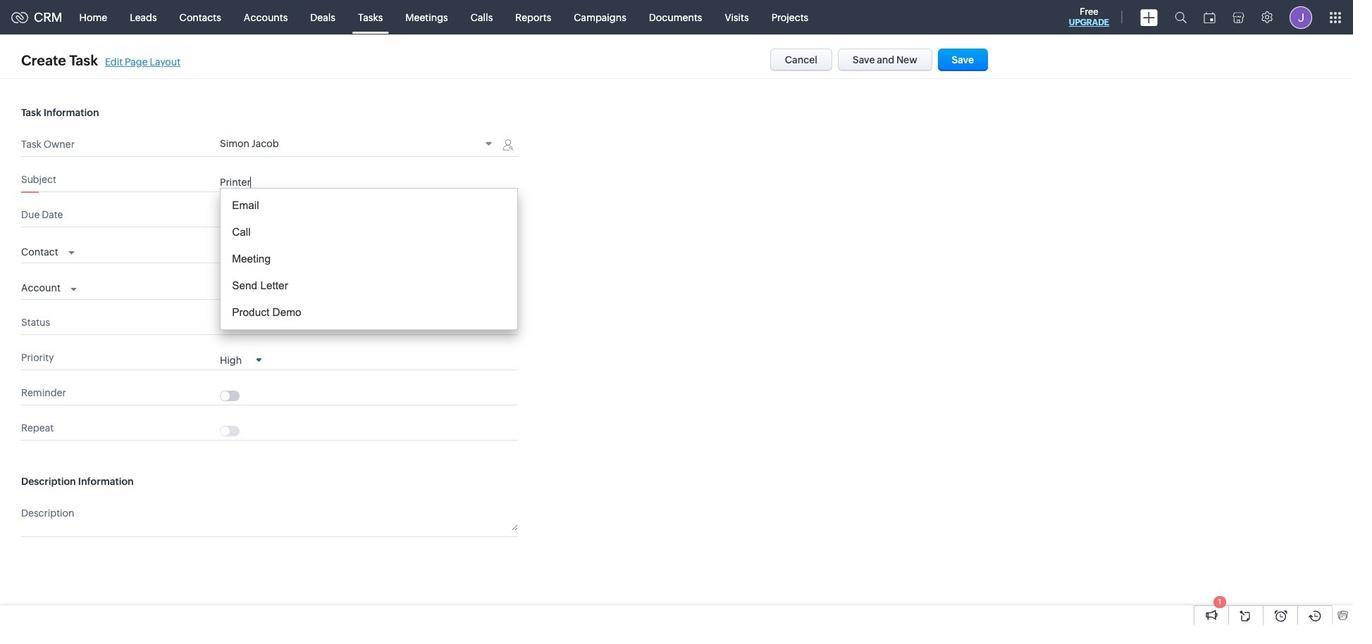 Task type: describe. For each thing, give the bounding box(es) containing it.
create menu element
[[1132, 0, 1166, 34]]

profile image
[[1290, 6, 1312, 29]]

search element
[[1166, 0, 1195, 35]]

calendar image
[[1204, 12, 1216, 23]]

mmm d, yyyy text field
[[220, 212, 473, 223]]



Task type: vqa. For each thing, say whether or not it's contained in the screenshot.
button
yes



Task type: locate. For each thing, give the bounding box(es) containing it.
None button
[[770, 49, 832, 71], [838, 49, 932, 71], [938, 49, 988, 71], [770, 49, 832, 71], [838, 49, 932, 71], [938, 49, 988, 71]]

None field
[[220, 138, 497, 152], [21, 243, 74, 260], [21, 279, 77, 296], [220, 354, 262, 366], [220, 138, 497, 152], [21, 243, 74, 260], [21, 279, 77, 296], [220, 354, 262, 366]]

None text field
[[220, 177, 518, 188], [220, 248, 449, 260], [220, 284, 449, 296], [220, 505, 518, 531], [220, 177, 518, 188], [220, 248, 449, 260], [220, 284, 449, 296], [220, 505, 518, 531]]

logo image
[[11, 12, 28, 23]]

search image
[[1175, 11, 1187, 23]]

create menu image
[[1140, 9, 1158, 26]]

profile element
[[1281, 0, 1321, 34]]



